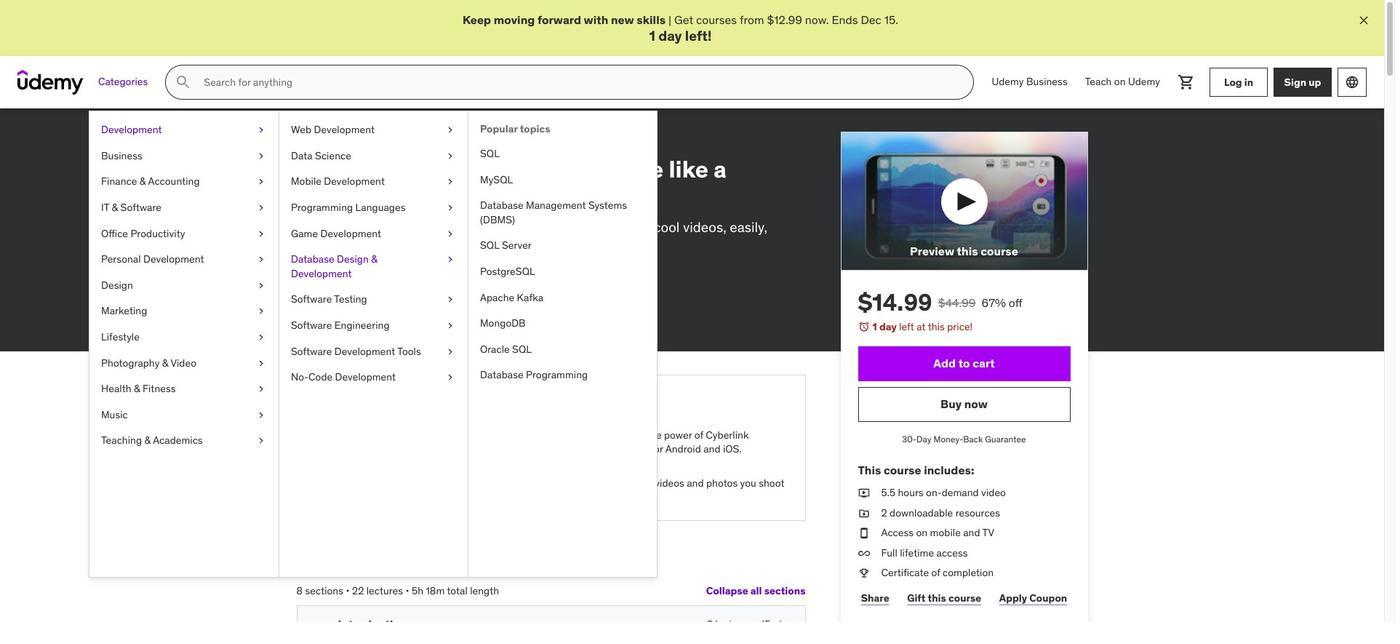 Task type: locate. For each thing, give the bounding box(es) containing it.
1 vertical spatial professional
[[433, 442, 488, 456]]

0 horizontal spatial powerdirector
[[386, 218, 474, 236]]

to down how to utilize the power of cyberlink powerdirector for android and ios.
[[606, 477, 615, 490]]

(15
[[368, 268, 381, 281]]

1 vertical spatial photography
[[101, 356, 160, 369]]

and down how to utilize the power of cyberlink powerdirector for android and ios.
[[687, 477, 704, 490]]

demand
[[942, 486, 979, 499]]

xsmall image
[[255, 123, 267, 137], [445, 123, 456, 137], [482, 133, 494, 144], [255, 175, 267, 189], [445, 175, 456, 189], [445, 227, 456, 241], [445, 253, 456, 267], [255, 279, 267, 293], [445, 293, 456, 307], [297, 309, 308, 321], [255, 330, 267, 345], [255, 382, 267, 396], [255, 408, 267, 422], [858, 486, 870, 500], [858, 506, 870, 520]]

photography up science
[[297, 131, 359, 144]]

xsmall image inside programming languages "link"
[[445, 201, 456, 215]]

0 vertical spatial database
[[480, 199, 524, 212]]

1 horizontal spatial udemy
[[1129, 75, 1161, 88]]

no-code development
[[291, 370, 396, 384]]

videos down video design link
[[429, 154, 502, 184]]

0 horizontal spatial programming
[[291, 201, 353, 214]]

to right ios
[[601, 218, 613, 236]]

1 vertical spatial cyberlink
[[706, 428, 749, 441]]

phone up systems
[[594, 154, 664, 184]]

1 vertical spatial design
[[337, 253, 369, 266]]

to left utilize
[[606, 428, 615, 441]]

xsmall image inside game development link
[[445, 227, 456, 241]]

& right health
[[134, 382, 140, 395]]

0 horizontal spatial you
[[485, 428, 501, 441]]

android down power
[[666, 442, 701, 456]]

database up 4.6
[[291, 253, 334, 266]]

0 vertical spatial this
[[957, 244, 978, 258]]

this right preview
[[957, 244, 978, 258]]

database down oracle sql
[[480, 368, 524, 382]]

the up phone.
[[638, 477, 653, 490]]

video up resources
[[982, 486, 1006, 499]]

0 vertical spatial photography
[[297, 131, 359, 144]]

photography & video up 'health & fitness'
[[101, 356, 196, 369]]

the inside how to utilize the power of cyberlink powerdirector for android and ios.
[[647, 428, 662, 441]]

0 vertical spatial day
[[659, 27, 682, 45]]

software testing
[[291, 293, 367, 306]]

design for video
[[445, 131, 480, 144]]

& inside health & fitness link
[[134, 382, 140, 395]]

& right teaching
[[144, 434, 151, 447]]

0 horizontal spatial cyberlink
[[324, 218, 382, 236]]

1 horizontal spatial of
[[932, 566, 941, 579]]

software for software testing
[[291, 293, 332, 306]]

make left cool
[[617, 218, 651, 236]]

development down engineering
[[335, 345, 395, 358]]

other
[[338, 477, 364, 490]]

xsmall image inside office productivity 'link'
[[255, 227, 267, 241]]

how inside how to utilize the power of cyberlink powerdirector for android and ios.
[[583, 428, 604, 441]]

0 horizontal spatial video
[[338, 491, 363, 504]]

your left phone.
[[597, 491, 617, 504]]

1 horizontal spatial you
[[740, 477, 757, 490]]

web
[[291, 123, 311, 136]]

0 vertical spatial powerdirector
[[386, 218, 474, 236]]

make up masterpiece.
[[373, 428, 397, 441]]

0 horizontal spatial udemy
[[992, 75, 1024, 88]]

database
[[480, 199, 524, 212], [291, 253, 334, 266], [480, 368, 524, 382]]

how
[[297, 154, 346, 184], [338, 428, 359, 441], [583, 428, 604, 441], [583, 477, 604, 490]]

development inside software development tools link
[[335, 345, 395, 358]]

data science link
[[279, 143, 468, 169]]

1 vertical spatial android
[[666, 442, 701, 456]]

development up programming languages
[[324, 175, 385, 188]]

and inside how to edit the videos and photos you shoot on your phone.
[[687, 477, 704, 490]]

1 horizontal spatial edit
[[618, 477, 635, 490]]

take
[[481, 477, 501, 490]]

this inside button
[[957, 244, 978, 258]]

1 horizontal spatial a
[[714, 154, 727, 184]]

0 vertical spatial photography & video link
[[297, 129, 398, 147]]

0 vertical spatial for
[[477, 218, 494, 236]]

0 horizontal spatial day
[[659, 27, 682, 45]]

xsmall image inside music link
[[255, 408, 267, 422]]

shoot inside how to make photos and videos you shoot on your phone into a professional masterpiece.
[[504, 428, 530, 441]]

academics
[[153, 434, 203, 447]]

0 horizontal spatial english
[[439, 308, 472, 321]]

a right "like"
[[714, 154, 727, 184]]

new
[[611, 12, 634, 27]]

to inside how to utilize the power of cyberlink powerdirector for android and ios.
[[606, 428, 615, 441]]

on
[[1115, 75, 1126, 88], [507, 154, 535, 184], [424, 237, 439, 255], [338, 442, 349, 456], [583, 491, 595, 504], [916, 526, 928, 539]]

0 vertical spatial phone
[[594, 154, 664, 184]]

& inside teaching & academics link
[[144, 434, 151, 447]]

that
[[421, 477, 439, 490]]

15.
[[885, 12, 899, 27]]

sections inside dropdown button
[[764, 584, 806, 597]]

development link
[[89, 117, 279, 143]]

android up server
[[497, 218, 546, 236]]

course for gift this course
[[949, 591, 982, 604]]

professional inside how to make photos and videos you shoot on your phone into a professional masterpiece.
[[433, 442, 488, 456]]

software down created on the left of page
[[291, 319, 332, 332]]

development down programming languages
[[321, 227, 381, 240]]

on down downloadable
[[916, 526, 928, 539]]

sections right all
[[764, 584, 806, 597]]

database design & development element
[[468, 111, 657, 577]]

2 horizontal spatial design
[[445, 131, 480, 144]]

how for android
[[583, 428, 604, 441]]

for inside how to utilize the power of cyberlink powerdirector for android and ios.
[[651, 442, 663, 456]]

& up (15
[[371, 253, 378, 266]]

database up (dbms)
[[480, 199, 524, 212]]

log
[[1225, 76, 1242, 89]]

phones
[[442, 237, 488, 255]]

xsmall image inside database design & development link
[[445, 253, 456, 267]]

and left ios.
[[704, 442, 721, 456]]

this right gift
[[928, 591, 947, 604]]

software inside 'link'
[[291, 293, 332, 306]]

on up masterpiece.
[[338, 442, 349, 456]]

1 vertical spatial business
[[101, 149, 142, 162]]

1 horizontal spatial sections
[[764, 584, 806, 597]]

1 vertical spatial day
[[880, 320, 897, 334]]

sql right oracle on the left bottom of the page
[[512, 343, 532, 356]]

database programming link
[[469, 363, 657, 388]]

to up masterpiece.
[[361, 428, 370, 441]]

& inside finance & accounting link
[[140, 175, 146, 188]]

xsmall image for web development
[[445, 123, 456, 137]]

xsmall image for data science
[[445, 149, 456, 163]]

you down ios.
[[740, 477, 757, 490]]

1 udemy from the left
[[992, 75, 1024, 88]]

0 horizontal spatial photos
[[400, 428, 431, 441]]

xsmall image inside finance & accounting link
[[255, 175, 267, 189]]

course inside button
[[981, 244, 1019, 258]]

business up finance
[[101, 149, 142, 162]]

how for professional
[[297, 154, 346, 184]]

the inside other useful apps that will help take your video productions to the next level.
[[433, 491, 448, 504]]

phone up masterpiece.
[[374, 442, 403, 456]]

1 vertical spatial for
[[651, 442, 663, 456]]

guarantee
[[985, 434, 1026, 445]]

day left left
[[880, 320, 897, 334]]

development inside 'no-code development' link
[[335, 370, 396, 384]]

1 vertical spatial edit
[[618, 477, 635, 490]]

kafka
[[517, 291, 544, 304]]

programming inside database design & development 'element'
[[526, 368, 588, 382]]

1 vertical spatial phone
[[374, 442, 403, 456]]

xsmall image inside teaching & academics link
[[255, 434, 267, 448]]

video down other
[[338, 491, 363, 504]]

powerdirector inside how to edit videos on your phone like a professional use cyberlink powerdirector for android and ios to make cool videos, easily, quickly, and cheaply on phones and tablets
[[386, 218, 474, 236]]

1 horizontal spatial design
[[337, 253, 369, 266]]

the down will
[[433, 491, 448, 504]]

up
[[1309, 76, 1322, 89]]

• left "5h 18m"
[[406, 584, 409, 597]]

database inside database management systems (dbms)
[[480, 199, 524, 212]]

2 downloadable resources
[[882, 506, 1001, 519]]

preview this course
[[910, 244, 1019, 258]]

0 vertical spatial photography & video
[[297, 131, 398, 144]]

2 vertical spatial design
[[101, 279, 133, 292]]

edit inside how to edit videos on your phone like a professional use cyberlink powerdirector for android and ios to make cool videos, easily, quickly, and cheaply on phones and tablets
[[380, 154, 424, 184]]

0 horizontal spatial a
[[425, 442, 430, 456]]

0 horizontal spatial •
[[346, 584, 350, 597]]

0 vertical spatial professional
[[297, 182, 434, 212]]

database for (dbms)
[[480, 199, 524, 212]]

edit up phone.
[[618, 477, 635, 490]]

development up created on the left of page
[[291, 267, 352, 280]]

development inside web development link
[[314, 123, 375, 136]]

& inside it & software link
[[112, 201, 118, 214]]

and inside how to make photos and videos you shoot on your phone into a professional masterpiece.
[[434, 428, 451, 441]]

|
[[669, 12, 672, 27]]

xsmall image for business
[[255, 149, 267, 163]]

1 english from the left
[[439, 308, 472, 321]]

2 vertical spatial database
[[480, 368, 524, 382]]

1 vertical spatial you
[[740, 477, 757, 490]]

2 udemy from the left
[[1129, 75, 1161, 88]]

postgresql
[[480, 265, 535, 278]]

this for gift
[[928, 591, 947, 604]]

the inside how to edit the videos and photos you shoot on your phone.
[[638, 477, 653, 490]]

cyberlink down programming languages
[[324, 218, 382, 236]]

course down completion
[[949, 591, 982, 604]]

to inside other useful apps that will help take your video productions to the next level.
[[422, 491, 431, 504]]

to right science
[[351, 154, 375, 184]]

1 vertical spatial shoot
[[759, 477, 785, 490]]

phone inside how to edit videos on your phone like a professional use cyberlink powerdirector for android and ios to make cool videos, easily, quickly, and cheaply on phones and tablets
[[594, 154, 664, 184]]

now.
[[805, 12, 829, 27]]

1 horizontal spatial phone
[[594, 154, 664, 184]]

xsmall image
[[255, 149, 267, 163], [445, 149, 456, 163], [255, 201, 267, 215], [445, 201, 456, 215], [255, 227, 267, 241], [255, 253, 267, 267], [255, 304, 267, 319], [445, 319, 456, 333], [445, 345, 456, 359], [255, 356, 267, 370], [445, 370, 456, 385], [255, 434, 267, 448], [858, 526, 870, 540], [858, 546, 870, 561], [858, 566, 870, 581]]

xsmall image inside web development link
[[445, 123, 456, 137]]

professional
[[297, 182, 434, 212], [433, 442, 488, 456]]

xsmall image inside personal development link
[[255, 253, 267, 267]]

0 vertical spatial the
[[647, 428, 662, 441]]

hours
[[898, 486, 924, 499]]

5h 18m
[[412, 584, 445, 597]]

videos,
[[683, 218, 727, 236]]

0 vertical spatial programming
[[291, 201, 353, 214]]

alarm image
[[858, 321, 870, 333]]

xsmall image for database design & development
[[445, 253, 456, 267]]

xsmall image for software development tools
[[445, 345, 456, 359]]

xsmall image inside software testing 'link'
[[445, 293, 456, 307]]

a right into
[[425, 442, 430, 456]]

categories button
[[89, 65, 157, 100]]

1 vertical spatial photos
[[707, 477, 738, 490]]

0 vertical spatial android
[[497, 218, 546, 236]]

videos up help
[[453, 428, 483, 441]]

2 vertical spatial the
[[433, 491, 448, 504]]

1 horizontal spatial for
[[651, 442, 663, 456]]

xsmall image inside software engineering link
[[445, 319, 456, 333]]

1/2022
[[376, 308, 409, 321]]

photography up 'health & fitness'
[[101, 356, 160, 369]]

buy now button
[[858, 387, 1071, 422]]

1 vertical spatial of
[[932, 566, 941, 579]]

& for it & software link
[[112, 201, 118, 214]]

shoot inside how to edit the videos and photos you shoot on your phone.
[[759, 477, 785, 490]]

day
[[917, 434, 932, 445]]

$14.99
[[858, 288, 933, 318]]

of inside how to utilize the power of cyberlink powerdirector for android and ios.
[[695, 428, 704, 441]]

all
[[751, 584, 762, 597]]

and up postgresql on the left top of the page
[[491, 237, 514, 255]]

apache kafka link
[[469, 285, 657, 311]]

0 vertical spatial edit
[[380, 154, 424, 184]]

1 horizontal spatial powerdirector
[[583, 442, 648, 456]]

photography & video link
[[297, 129, 398, 147], [89, 350, 279, 376]]

sections right 8
[[305, 584, 343, 597]]

software up office productivity
[[120, 201, 162, 214]]

how inside how to edit videos on your phone like a professional use cyberlink powerdirector for android and ios to make cool videos, easily, quickly, and cheaply on phones and tablets
[[297, 154, 346, 184]]

videos inside how to edit the videos and photos you shoot on your phone.
[[655, 477, 685, 490]]

0 horizontal spatial photography
[[101, 356, 160, 369]]

day down |
[[659, 27, 682, 45]]

videos down how to utilize the power of cyberlink powerdirector for android and ios.
[[655, 477, 685, 490]]

2 vertical spatial course
[[949, 591, 982, 604]]

1 horizontal spatial cyberlink
[[706, 428, 749, 441]]

development inside game development link
[[321, 227, 381, 240]]

1 down skills
[[649, 27, 656, 45]]

database management systems (dbms) link
[[469, 193, 657, 233]]

photos
[[400, 428, 431, 441], [707, 477, 738, 490]]

course up the 67%
[[981, 244, 1019, 258]]

back
[[964, 434, 983, 445]]

to inside how to edit the videos and photos you shoot on your phone.
[[606, 477, 615, 490]]

on up 161 at the left top of the page
[[424, 237, 439, 255]]

preview
[[910, 244, 955, 258]]

photography & video link up science
[[297, 129, 398, 147]]

certificate
[[882, 566, 929, 579]]

1 horizontal spatial english
[[501, 308, 535, 321]]

1 horizontal spatial android
[[666, 442, 701, 456]]

2 sections from the left
[[764, 584, 806, 597]]

0 horizontal spatial make
[[373, 428, 397, 441]]

course for preview this course
[[981, 244, 1019, 258]]

on inside how to make photos and videos you shoot on your phone into a professional masterpiece.
[[338, 442, 349, 456]]

development up science
[[314, 123, 375, 136]]

xsmall image inside mobile development "link"
[[445, 175, 456, 189]]

apply
[[1000, 591, 1028, 604]]

0 horizontal spatial of
[[695, 428, 704, 441]]

1 horizontal spatial programming
[[526, 368, 588, 382]]

log in link
[[1210, 68, 1268, 97]]

xsmall image for finance & accounting
[[255, 175, 267, 189]]

choose a language image
[[1345, 75, 1360, 90]]

cyberlink inside how to edit videos on your phone like a professional use cyberlink powerdirector for android and ios to make cool videos, easily, quickly, and cheaply on phones and tablets
[[324, 218, 382, 236]]

development down categories dropdown button
[[101, 123, 162, 136]]

left!
[[685, 27, 712, 45]]

by
[[335, 288, 346, 301]]

0 horizontal spatial android
[[497, 218, 546, 236]]

0 horizontal spatial photography & video link
[[89, 350, 279, 376]]

on left phone.
[[583, 491, 595, 504]]

1 • from the left
[[346, 584, 350, 597]]

english down apache kafka
[[501, 308, 535, 321]]

to down that
[[422, 491, 431, 504]]

0 vertical spatial videos
[[429, 154, 502, 184]]

sql down popular
[[480, 147, 500, 160]]

edit for the
[[618, 477, 635, 490]]

make inside how to edit videos on your phone like a professional use cyberlink powerdirector for android and ios to make cool videos, easily, quickly, and cheaply on phones and tablets
[[617, 218, 651, 236]]

xsmall image inside it & software link
[[255, 201, 267, 215]]

1 vertical spatial programming
[[526, 368, 588, 382]]

this course includes:
[[858, 463, 975, 477]]

1 vertical spatial the
[[638, 477, 653, 490]]

2 english from the left
[[501, 308, 535, 321]]

xsmall image for game development
[[445, 227, 456, 241]]

1 horizontal spatial •
[[406, 584, 409, 597]]

xsmall image inside photography & video link
[[255, 356, 267, 370]]

ratings)
[[383, 268, 418, 281]]

and up (15
[[346, 237, 369, 255]]

your right take
[[503, 477, 523, 490]]

powerdirector down utilize
[[583, 442, 648, 456]]

0 horizontal spatial edit
[[380, 154, 424, 184]]

1 vertical spatial photography & video
[[101, 356, 196, 369]]

development inside mobile development "link"
[[324, 175, 385, 188]]

edit up languages
[[380, 154, 424, 184]]

your
[[540, 154, 589, 184], [352, 442, 371, 456], [503, 477, 523, 490], [597, 491, 617, 504]]

0 horizontal spatial phone
[[374, 442, 403, 456]]

postgresql link
[[469, 259, 657, 285]]

& up fitness
[[162, 356, 168, 369]]

how inside how to make photos and videos you shoot on your phone into a professional masterpiece.
[[338, 428, 359, 441]]

0 horizontal spatial 1
[[649, 27, 656, 45]]

android inside how to edit videos on your phone like a professional use cyberlink powerdirector for android and ios to make cool videos, easily, quickly, and cheaply on phones and tablets
[[497, 218, 546, 236]]

& right it
[[112, 201, 118, 214]]

closed captions image
[[484, 309, 495, 321]]

for up sql server
[[477, 218, 494, 236]]

of right power
[[695, 428, 704, 441]]

database programming
[[480, 368, 588, 382]]

1 horizontal spatial 1
[[873, 320, 877, 334]]

xsmall image inside lifestyle link
[[255, 330, 267, 345]]

your inside how to edit the videos and photos you shoot on your phone.
[[597, 491, 617, 504]]

xsmall image inside 'no-code development' link
[[445, 370, 456, 385]]

office productivity link
[[89, 221, 279, 247]]

data science
[[291, 149, 351, 162]]

1 horizontal spatial photography & video link
[[297, 129, 398, 147]]

0 vertical spatial business
[[1027, 75, 1068, 88]]

ends
[[832, 12, 858, 27]]

$12.99
[[767, 12, 803, 27]]

0 vertical spatial photos
[[400, 428, 431, 441]]

xsmall image for photography & video
[[255, 356, 267, 370]]

to inside add to cart button
[[959, 356, 970, 371]]

game
[[291, 227, 318, 240]]

xsmall image inside health & fitness link
[[255, 382, 267, 396]]

1 horizontal spatial day
[[880, 320, 897, 334]]

0 vertical spatial cyberlink
[[324, 218, 382, 236]]

coupon
[[1030, 591, 1068, 604]]

course up hours on the right of the page
[[884, 463, 922, 477]]

design up (15
[[337, 253, 369, 266]]

xsmall image for music
[[255, 408, 267, 422]]

videos inside how to make photos and videos you shoot on your phone into a professional masterpiece.
[[453, 428, 483, 441]]

videos
[[429, 154, 502, 184], [453, 428, 483, 441], [655, 477, 685, 490]]

1 horizontal spatial make
[[617, 218, 651, 236]]

you
[[485, 428, 501, 441], [740, 477, 757, 490]]

how inside how to edit the videos and photos you shoot on your phone.
[[583, 477, 604, 490]]

into
[[405, 442, 422, 456]]

1 horizontal spatial shoot
[[759, 477, 785, 490]]

popular
[[480, 122, 518, 135]]

your up masterpiece.
[[352, 442, 371, 456]]

photos down ios.
[[707, 477, 738, 490]]

1 horizontal spatial photos
[[707, 477, 738, 490]]

cyberlink
[[324, 218, 382, 236], [706, 428, 749, 441]]

xsmall image inside data science 'link'
[[445, 149, 456, 163]]

and up will
[[434, 428, 451, 441]]

development down software development tools link
[[335, 370, 396, 384]]

xsmall image inside the design link
[[255, 279, 267, 293]]

0 horizontal spatial shoot
[[504, 428, 530, 441]]

1 vertical spatial videos
[[453, 428, 483, 441]]

xsmall image for mobile development
[[445, 175, 456, 189]]

to left cart
[[959, 356, 970, 371]]

design for database
[[337, 253, 369, 266]]

design left popular
[[445, 131, 480, 144]]

edit inside how to edit the videos and photos you shoot on your phone.
[[618, 477, 635, 490]]

photography & video up science
[[297, 131, 398, 144]]

to for how to utilize the power of cyberlink powerdirector for android and ios.
[[606, 428, 615, 441]]

design inside the database design & development
[[337, 253, 369, 266]]

english for english [auto]
[[501, 308, 535, 321]]

this right at at right
[[928, 320, 945, 334]]

xsmall image for development
[[255, 123, 267, 137]]

powerdirector up cheaply
[[386, 218, 474, 236]]

this
[[957, 244, 978, 258], [928, 320, 945, 334], [928, 591, 947, 604]]

no-
[[291, 370, 309, 384]]

xsmall image inside development link
[[255, 123, 267, 137]]

easily,
[[730, 218, 768, 236]]

0 vertical spatial design
[[445, 131, 480, 144]]

courses
[[696, 12, 737, 27]]

your inside how to make photos and videos you shoot on your phone into a professional masterpiece.
[[352, 442, 371, 456]]

business left teach
[[1027, 75, 1068, 88]]

access
[[937, 546, 968, 559]]

programming languages
[[291, 201, 406, 214]]

1 vertical spatial sql
[[480, 239, 500, 252]]

english left closed captions icon
[[439, 308, 472, 321]]

design down personal
[[101, 279, 133, 292]]

english
[[439, 308, 472, 321], [501, 308, 535, 321]]

1 vertical spatial database
[[291, 253, 334, 266]]

database inside the database design & development
[[291, 253, 334, 266]]

you inside how to edit the videos and photos you shoot on your phone.
[[740, 477, 757, 490]]

it
[[101, 201, 109, 214]]

photography & video link up fitness
[[89, 350, 279, 376]]

teaching & academics link
[[89, 428, 279, 454]]

left
[[899, 320, 915, 334]]

xsmall image inside marketing link
[[255, 304, 267, 319]]

software for software engineering
[[291, 319, 332, 332]]

development inside personal development link
[[143, 253, 204, 266]]

0 horizontal spatial for
[[477, 218, 494, 236]]

for up how to edit the videos and photos you shoot on your phone.
[[651, 442, 663, 456]]

1 vertical spatial make
[[373, 428, 397, 441]]

0 vertical spatial of
[[695, 428, 704, 441]]

gift
[[907, 591, 926, 604]]

0 horizontal spatial business
[[101, 149, 142, 162]]

health & fitness link
[[89, 376, 279, 402]]

0 vertical spatial sql
[[480, 147, 500, 160]]

level.
[[473, 491, 496, 504]]

how for on
[[583, 477, 604, 490]]

video
[[370, 131, 398, 144], [416, 131, 443, 144], [497, 131, 525, 144], [171, 356, 196, 369]]

teach
[[1085, 75, 1112, 88]]

1 right 'alarm' image
[[873, 320, 877, 334]]

cyberlink up ios.
[[706, 428, 749, 441]]

development
[[101, 123, 162, 136], [314, 123, 375, 136], [324, 175, 385, 188], [321, 227, 381, 240], [143, 253, 204, 266], [291, 267, 352, 280], [335, 345, 395, 358], [335, 370, 396, 384]]

sql left server
[[480, 239, 500, 252]]

how for your
[[338, 428, 359, 441]]

you up take
[[485, 428, 501, 441]]

for inside how to edit videos on your phone like a professional use cyberlink powerdirector for android and ios to make cool videos, easily, quickly, and cheaply on phones and tablets
[[477, 218, 494, 236]]

other useful apps that will help take your video productions to the next level.
[[338, 477, 523, 504]]

• left 22
[[346, 584, 350, 597]]

0 horizontal spatial photography & video
[[101, 356, 196, 369]]

xsmall image for software engineering
[[445, 319, 456, 333]]

this for preview
[[957, 244, 978, 258]]

xsmall image inside software development tools link
[[445, 345, 456, 359]]

to inside how to make photos and videos you shoot on your phone into a professional masterpiece.
[[361, 428, 370, 441]]

0 vertical spatial you
[[485, 428, 501, 441]]

0 vertical spatial a
[[714, 154, 727, 184]]

xsmall image inside business link
[[255, 149, 267, 163]]

& right finance
[[140, 175, 146, 188]]

mobile development
[[291, 175, 385, 188]]

your up management
[[540, 154, 589, 184]]

photos inside how to make photos and videos you shoot on your phone into a professional masterpiece.
[[400, 428, 431, 441]]

software up last
[[291, 293, 332, 306]]



Task type: vqa. For each thing, say whether or not it's contained in the screenshot.
leftmost Photography & Video
yes



Task type: describe. For each thing, give the bounding box(es) containing it.
gift this course
[[907, 591, 982, 604]]

preview this course button
[[841, 132, 1088, 271]]

game development link
[[279, 221, 468, 247]]

to for how to make photos and videos you shoot on your phone into a professional masterpiece.
[[361, 428, 370, 441]]

videos inside how to edit videos on your phone like a professional use cyberlink powerdirector for android and ios to make cool videos, easily, quickly, and cheaply on phones and tablets
[[429, 154, 502, 184]]

ios
[[576, 218, 598, 236]]

english for english
[[439, 308, 472, 321]]

udemy business
[[992, 75, 1068, 88]]

xsmall image for no-code development
[[445, 370, 456, 385]]

finance & accounting
[[101, 175, 200, 188]]

topics
[[520, 122, 551, 135]]

systems
[[589, 199, 627, 212]]

log in
[[1225, 76, 1254, 89]]

xsmall image for programming languages
[[445, 201, 456, 215]]

sign up link
[[1274, 68, 1332, 97]]

maxwell
[[387, 288, 424, 301]]

xsmall image for health & fitness
[[255, 382, 267, 396]]

submit search image
[[175, 74, 192, 91]]

professional inside how to edit videos on your phone like a professional use cyberlink powerdirector for android and ios to make cool videos, easily, quickly, and cheaply on phones and tablets
[[297, 182, 434, 212]]

video design
[[416, 131, 480, 144]]

$44.99
[[938, 296, 976, 310]]

1 horizontal spatial photography & video
[[297, 131, 398, 144]]

personal development link
[[89, 247, 279, 273]]

sql server link
[[469, 233, 657, 259]]

finance
[[101, 175, 137, 188]]

xsmall image for lifestyle
[[255, 330, 267, 345]]

fitness
[[143, 382, 176, 395]]

4.6
[[297, 268, 312, 281]]

shopping cart with 0 items image
[[1178, 74, 1196, 91]]

xsmall image for it & software
[[255, 201, 267, 215]]

share
[[861, 591, 890, 604]]

how to edit the videos and photos you shoot on your phone.
[[583, 477, 785, 504]]

1 vertical spatial course
[[884, 463, 922, 477]]

help
[[459, 477, 479, 490]]

sql for sql server
[[480, 239, 500, 252]]

from
[[740, 12, 764, 27]]

edit for videos
[[380, 154, 424, 184]]

& up mobile development "link"
[[362, 131, 368, 144]]

english [auto]
[[501, 308, 565, 321]]

development inside the database design & development
[[291, 267, 352, 280]]

lectures
[[367, 584, 403, 597]]

cool
[[654, 218, 680, 236]]

add
[[934, 356, 956, 371]]

and down management
[[549, 218, 572, 236]]

useful
[[366, 477, 394, 490]]

161 students
[[424, 268, 480, 281]]

a inside how to edit videos on your phone like a professional use cyberlink powerdirector for android and ios to make cool videos, easily, quickly, and cheaply on phones and tablets
[[714, 154, 727, 184]]

small image
[[315, 618, 329, 622]]

oracle
[[480, 343, 510, 356]]

xsmall image for marketing
[[255, 304, 267, 319]]

software development tools link
[[279, 339, 468, 365]]

the for edit
[[638, 477, 653, 490]]

video inside other useful apps that will help take your video productions to the next level.
[[338, 491, 363, 504]]

photography & video inside photography & video link
[[101, 356, 196, 369]]

lifestyle
[[101, 330, 140, 343]]

finance & accounting link
[[89, 169, 279, 195]]

popular topics
[[480, 122, 551, 135]]

personal
[[101, 253, 141, 266]]

programming inside "link"
[[291, 201, 353, 214]]

video design link
[[416, 129, 480, 147]]

phone.
[[619, 491, 650, 504]]

& for teaching & academics link
[[144, 434, 151, 447]]

android inside how to utilize the power of cyberlink powerdirector for android and ios.
[[666, 442, 701, 456]]

udemy business link
[[983, 65, 1077, 100]]

2 • from the left
[[406, 584, 409, 597]]

downloadable
[[890, 506, 953, 519]]

web development
[[291, 123, 375, 136]]

gift this course link
[[904, 584, 985, 613]]

video editing link
[[497, 129, 562, 147]]

development inside development link
[[101, 123, 162, 136]]

on inside how to edit the videos and photos you shoot on your phone.
[[583, 491, 595, 504]]

1 sections from the left
[[305, 584, 343, 597]]

xsmall image for software testing
[[445, 293, 456, 307]]

utilize
[[618, 428, 645, 441]]

1 inside keep moving forward with new skills | get courses from $12.99 now. ends dec 15. 1 day left!
[[649, 27, 656, 45]]

database management systems (dbms)
[[480, 199, 627, 226]]

22
[[352, 584, 364, 597]]

your inside how to edit videos on your phone like a professional use cyberlink powerdirector for android and ios to make cool videos, easily, quickly, and cheaply on phones and tablets
[[540, 154, 589, 184]]

to for how to edit videos on your phone like a professional use cyberlink powerdirector for android and ios to make cool videos, easily, quickly, and cheaply on phones and tablets
[[351, 154, 375, 184]]

collapse all sections
[[706, 584, 806, 597]]

oracle sql link
[[469, 337, 657, 363]]

on down the video editing link
[[507, 154, 535, 184]]

database design & development link
[[279, 247, 468, 287]]

full
[[882, 546, 898, 559]]

software engineering
[[291, 319, 390, 332]]

testing
[[334, 293, 367, 306]]

health
[[101, 382, 131, 395]]

make inside how to make photos and videos you shoot on your phone into a professional masterpiece.
[[373, 428, 397, 441]]

teach on udemy link
[[1077, 65, 1169, 100]]

mysql
[[480, 173, 513, 186]]

productions
[[365, 491, 419, 504]]

a inside how to make photos and videos you shoot on your phone into a professional masterpiece.
[[425, 442, 430, 456]]

lifetime
[[900, 546, 934, 559]]

software for software development tools
[[291, 345, 332, 358]]

certificate of completion
[[882, 566, 994, 579]]

2 vertical spatial sql
[[512, 343, 532, 356]]

how to make photos and videos you shoot on your phone into a professional masterpiece.
[[338, 428, 530, 470]]

phone inside how to make photos and videos you shoot on your phone into a professional masterpiece.
[[374, 442, 403, 456]]

xsmall image for teaching & academics
[[255, 434, 267, 448]]

categories
[[98, 75, 148, 88]]

1 vertical spatial this
[[928, 320, 945, 334]]

it & software link
[[89, 195, 279, 221]]

day inside keep moving forward with new skills | get courses from $12.99 now. ends dec 15. 1 day left!
[[659, 27, 682, 45]]

design link
[[89, 273, 279, 299]]

and inside how to utilize the power of cyberlink powerdirector for android and ios.
[[704, 442, 721, 456]]

& for health & fitness link
[[134, 382, 140, 395]]

server
[[502, 239, 532, 252]]

video editing
[[497, 131, 562, 144]]

udemy image
[[17, 70, 84, 95]]

cyberlink inside how to utilize the power of cyberlink powerdirector for android and ios.
[[706, 428, 749, 441]]

last
[[314, 308, 334, 321]]

database for development
[[291, 253, 334, 266]]

$14.99 $44.99 67% off
[[858, 288, 1023, 318]]

and left tv
[[964, 526, 981, 539]]

power
[[664, 428, 692, 441]]

& inside the database design & development
[[371, 253, 378, 266]]

business link
[[89, 143, 279, 169]]

game development
[[291, 227, 381, 240]]

apache
[[480, 291, 515, 304]]

timothy maxwell link
[[348, 288, 424, 301]]

music
[[101, 408, 128, 421]]

& for the bottommost photography & video link
[[162, 356, 168, 369]]

powerdirector inside how to utilize the power of cyberlink powerdirector for android and ios.
[[583, 442, 648, 456]]

Search for anything text field
[[201, 70, 956, 95]]

how to utilize the power of cyberlink powerdirector for android and ios.
[[583, 428, 749, 456]]

to for add to cart
[[959, 356, 970, 371]]

marketing link
[[89, 299, 279, 324]]

xsmall image for office productivity
[[255, 227, 267, 241]]

moving
[[494, 12, 535, 27]]

close image
[[1357, 13, 1372, 28]]

0 horizontal spatial design
[[101, 279, 133, 292]]

1 horizontal spatial video
[[982, 486, 1006, 499]]

collapse all sections button
[[706, 577, 806, 606]]

& for finance & accounting link
[[140, 175, 146, 188]]

use
[[297, 218, 320, 236]]

5.5
[[882, 486, 896, 499]]

oracle sql
[[480, 343, 532, 356]]

1 vertical spatial photography & video link
[[89, 350, 279, 376]]

your inside other useful apps that will help take your video productions to the next level.
[[503, 477, 523, 490]]

xsmall image for personal development
[[255, 253, 267, 267]]

on right teach
[[1115, 75, 1126, 88]]

sign up
[[1285, 76, 1322, 89]]

1 day left at this price!
[[873, 320, 973, 334]]

sign
[[1285, 76, 1307, 89]]

xsmall image for design
[[255, 279, 267, 293]]

the for utilize
[[647, 428, 662, 441]]

mobile
[[291, 175, 322, 188]]

photos inside how to edit the videos and photos you shoot on your phone.
[[707, 477, 738, 490]]

1 vertical spatial 1
[[873, 320, 877, 334]]

to for how to edit the videos and photos you shoot on your phone.
[[606, 477, 615, 490]]

sql for sql
[[480, 147, 500, 160]]

you inside how to make photos and videos you shoot on your phone into a professional masterpiece.
[[485, 428, 501, 441]]



